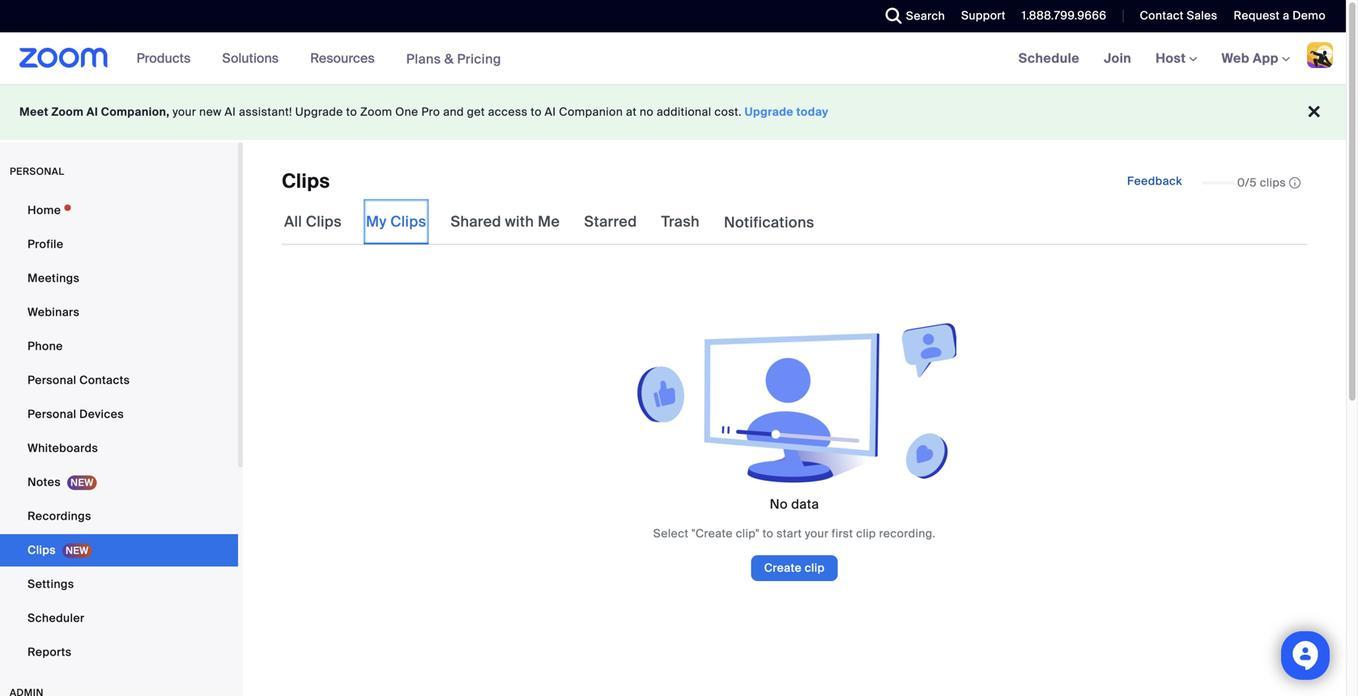 Task type: locate. For each thing, give the bounding box(es) containing it.
select "create clip" to start your first clip recording.
[[653, 527, 936, 542]]

personal devices link
[[0, 399, 238, 431]]

clip right "create"
[[805, 561, 825, 576]]

create
[[764, 561, 802, 576]]

to down resources "dropdown button"
[[346, 104, 357, 119]]

1 horizontal spatial upgrade
[[745, 104, 794, 119]]

profile picture image
[[1307, 42, 1333, 68]]

0/5
[[1238, 175, 1257, 190]]

clips inside tab
[[391, 213, 426, 231]]

host button
[[1156, 50, 1198, 67]]

zoom left 'one'
[[360, 104, 392, 119]]

1 horizontal spatial clip
[[856, 527, 876, 542]]

data
[[791, 496, 819, 513]]

personal for personal contacts
[[28, 373, 76, 388]]

web
[[1222, 50, 1250, 67]]

contact sales link
[[1128, 0, 1222, 32], [1140, 8, 1218, 23]]

2 horizontal spatial ai
[[545, 104, 556, 119]]

your
[[173, 104, 196, 119], [805, 527, 829, 542]]

contact
[[1140, 8, 1184, 23]]

&
[[444, 50, 454, 67]]

clip right first
[[856, 527, 876, 542]]

starred
[[584, 213, 637, 231]]

2 personal from the top
[[28, 407, 76, 422]]

3 ai from the left
[[545, 104, 556, 119]]

all clips
[[284, 213, 342, 231]]

0 vertical spatial your
[[173, 104, 196, 119]]

schedule
[[1019, 50, 1080, 67]]

ai right new
[[225, 104, 236, 119]]

ai left companion,
[[87, 104, 98, 119]]

1 horizontal spatial ai
[[225, 104, 236, 119]]

clips up settings
[[28, 543, 56, 558]]

meet zoom ai companion, your new ai assistant! upgrade to zoom one pro and get access to ai companion at no additional cost. upgrade today
[[19, 104, 829, 119]]

web app
[[1222, 50, 1279, 67]]

1 horizontal spatial your
[[805, 527, 829, 542]]

profile link
[[0, 228, 238, 261]]

1.888.799.9666 button up schedule link
[[1022, 8, 1107, 23]]

upgrade today link
[[745, 104, 829, 119]]

additional
[[657, 104, 712, 119]]

0 horizontal spatial upgrade
[[295, 104, 343, 119]]

schedule link
[[1007, 32, 1092, 84]]

support link
[[949, 0, 1010, 32], [962, 8, 1006, 23]]

feedback button
[[1115, 168, 1195, 194]]

product information navigation
[[124, 32, 513, 85]]

tabs of clips tab list
[[282, 199, 817, 246]]

clips right all
[[306, 213, 342, 231]]

ai
[[87, 104, 98, 119], [225, 104, 236, 119], [545, 104, 556, 119]]

plans & pricing
[[406, 50, 501, 67]]

0 horizontal spatial your
[[173, 104, 196, 119]]

first
[[832, 527, 853, 542]]

to
[[346, 104, 357, 119], [531, 104, 542, 119], [763, 527, 774, 542]]

2 horizontal spatial to
[[763, 527, 774, 542]]

1.888.799.9666 button up schedule
[[1010, 0, 1111, 32]]

zoom right meet
[[51, 104, 84, 119]]

clips inside personal menu menu
[[28, 543, 56, 558]]

select
[[653, 527, 689, 542]]

1 personal from the top
[[28, 373, 76, 388]]

reports link
[[0, 637, 238, 669]]

banner
[[0, 32, 1346, 85]]

0 horizontal spatial zoom
[[51, 104, 84, 119]]

a
[[1283, 8, 1290, 23]]

resources
[[310, 50, 375, 67]]

1 zoom from the left
[[51, 104, 84, 119]]

recording.
[[879, 527, 936, 542]]

clip
[[856, 527, 876, 542], [805, 561, 825, 576]]

clips
[[282, 169, 330, 194], [306, 213, 342, 231], [391, 213, 426, 231], [28, 543, 56, 558]]

shared with me
[[451, 213, 560, 231]]

clips
[[1260, 175, 1286, 190]]

0 vertical spatial personal
[[28, 373, 76, 388]]

assistant!
[[239, 104, 292, 119]]

1 vertical spatial personal
[[28, 407, 76, 422]]

0 horizontal spatial clip
[[805, 561, 825, 576]]

personal down phone
[[28, 373, 76, 388]]

notes
[[28, 475, 61, 490]]

personal
[[28, 373, 76, 388], [28, 407, 76, 422]]

webinars link
[[0, 296, 238, 329]]

upgrade down product information navigation
[[295, 104, 343, 119]]

clip inside the create clip button
[[805, 561, 825, 576]]

sales
[[1187, 8, 1218, 23]]

1 horizontal spatial to
[[531, 104, 542, 119]]

2 zoom from the left
[[360, 104, 392, 119]]

upgrade right cost.
[[745, 104, 794, 119]]

personal contacts link
[[0, 365, 238, 397]]

0 horizontal spatial ai
[[87, 104, 98, 119]]

1 horizontal spatial zoom
[[360, 104, 392, 119]]

your left new
[[173, 104, 196, 119]]

1 ai from the left
[[87, 104, 98, 119]]

resources button
[[310, 32, 382, 84]]

no data
[[770, 496, 819, 513]]

clips inside tab
[[306, 213, 342, 231]]

0/5 clips application
[[1202, 175, 1301, 191]]

1 vertical spatial clip
[[805, 561, 825, 576]]

today
[[797, 104, 829, 119]]

your left first
[[805, 527, 829, 542]]

get
[[467, 104, 485, 119]]

1.888.799.9666 button
[[1010, 0, 1111, 32], [1022, 8, 1107, 23]]

to right access
[[531, 104, 542, 119]]

ai left companion
[[545, 104, 556, 119]]

all clips tab
[[282, 199, 344, 245]]

personal contacts
[[28, 373, 130, 388]]

meetings link
[[0, 262, 238, 295]]

to right clip"
[[763, 527, 774, 542]]

clips right my
[[391, 213, 426, 231]]

plans & pricing link
[[406, 50, 501, 67], [406, 50, 501, 67]]

companion
[[559, 104, 623, 119]]

my clips tab
[[364, 199, 429, 245]]

personal up whiteboards
[[28, 407, 76, 422]]

notes link
[[0, 467, 238, 499]]

zoom
[[51, 104, 84, 119], [360, 104, 392, 119]]



Task type: describe. For each thing, give the bounding box(es) containing it.
clips link
[[0, 535, 238, 567]]

starred tab
[[582, 199, 640, 245]]

access
[[488, 104, 528, 119]]

clips up all clips
[[282, 169, 330, 194]]

create clip
[[764, 561, 825, 576]]

settings
[[28, 577, 74, 592]]

1.888.799.9666
[[1022, 8, 1107, 23]]

meet zoom ai companion, footer
[[0, 84, 1346, 140]]

contact sales
[[1140, 8, 1218, 23]]

request
[[1234, 8, 1280, 23]]

feedback
[[1128, 174, 1183, 189]]

my clips
[[366, 213, 426, 231]]

web app button
[[1222, 50, 1290, 67]]

webinars
[[28, 305, 80, 320]]

solutions
[[222, 50, 279, 67]]

meetings navigation
[[1007, 32, 1346, 85]]

pricing
[[457, 50, 501, 67]]

personal menu menu
[[0, 194, 238, 671]]

plans
[[406, 50, 441, 67]]

2 ai from the left
[[225, 104, 236, 119]]

start
[[777, 527, 802, 542]]

"create
[[692, 527, 733, 542]]

0/5 clips
[[1238, 175, 1286, 190]]

solutions button
[[222, 32, 286, 84]]

personal devices
[[28, 407, 124, 422]]

join
[[1104, 50, 1132, 67]]

zoom logo image
[[19, 48, 108, 68]]

your inside meet zoom ai companion, footer
[[173, 104, 196, 119]]

meet
[[19, 104, 49, 119]]

reports
[[28, 645, 72, 660]]

one
[[395, 104, 418, 119]]

trash tab
[[659, 199, 702, 245]]

all
[[284, 213, 302, 231]]

products
[[137, 50, 191, 67]]

1 upgrade from the left
[[295, 104, 343, 119]]

whiteboards
[[28, 441, 98, 456]]

0 vertical spatial clip
[[856, 527, 876, 542]]

trash
[[661, 213, 700, 231]]

search button
[[874, 0, 949, 32]]

personal for personal devices
[[28, 407, 76, 422]]

contacts
[[79, 373, 130, 388]]

pro
[[421, 104, 440, 119]]

meetings
[[28, 271, 80, 286]]

0 horizontal spatial to
[[346, 104, 357, 119]]

no
[[640, 104, 654, 119]]

banner containing products
[[0, 32, 1346, 85]]

personal
[[10, 165, 64, 178]]

phone link
[[0, 330, 238, 363]]

request a demo
[[1234, 8, 1326, 23]]

app
[[1253, 50, 1279, 67]]

join link
[[1092, 32, 1144, 84]]

shared
[[451, 213, 501, 231]]

2 upgrade from the left
[[745, 104, 794, 119]]

with
[[505, 213, 534, 231]]

create clip button
[[751, 556, 838, 582]]

scheduler
[[28, 611, 85, 626]]

recordings
[[28, 509, 91, 524]]

recordings link
[[0, 501, 238, 533]]

products button
[[137, 32, 198, 84]]

devices
[[79, 407, 124, 422]]

1 vertical spatial your
[[805, 527, 829, 542]]

search
[[906, 9, 945, 23]]

whiteboards link
[[0, 433, 238, 465]]

and
[[443, 104, 464, 119]]

demo
[[1293, 8, 1326, 23]]

support
[[962, 8, 1006, 23]]

phone
[[28, 339, 63, 354]]

host
[[1156, 50, 1190, 67]]

notifications
[[724, 214, 815, 232]]

companion,
[[101, 104, 170, 119]]

my
[[366, 213, 387, 231]]

home
[[28, 203, 61, 218]]

me
[[538, 213, 560, 231]]

profile
[[28, 237, 64, 252]]

no
[[770, 496, 788, 513]]

at
[[626, 104, 637, 119]]

settings link
[[0, 569, 238, 601]]

clip"
[[736, 527, 760, 542]]

cost.
[[715, 104, 742, 119]]

home link
[[0, 194, 238, 227]]

scheduler link
[[0, 603, 238, 635]]

shared with me tab
[[448, 199, 562, 245]]



Task type: vqa. For each thing, say whether or not it's contained in the screenshot.
'Whiteboards' link
yes



